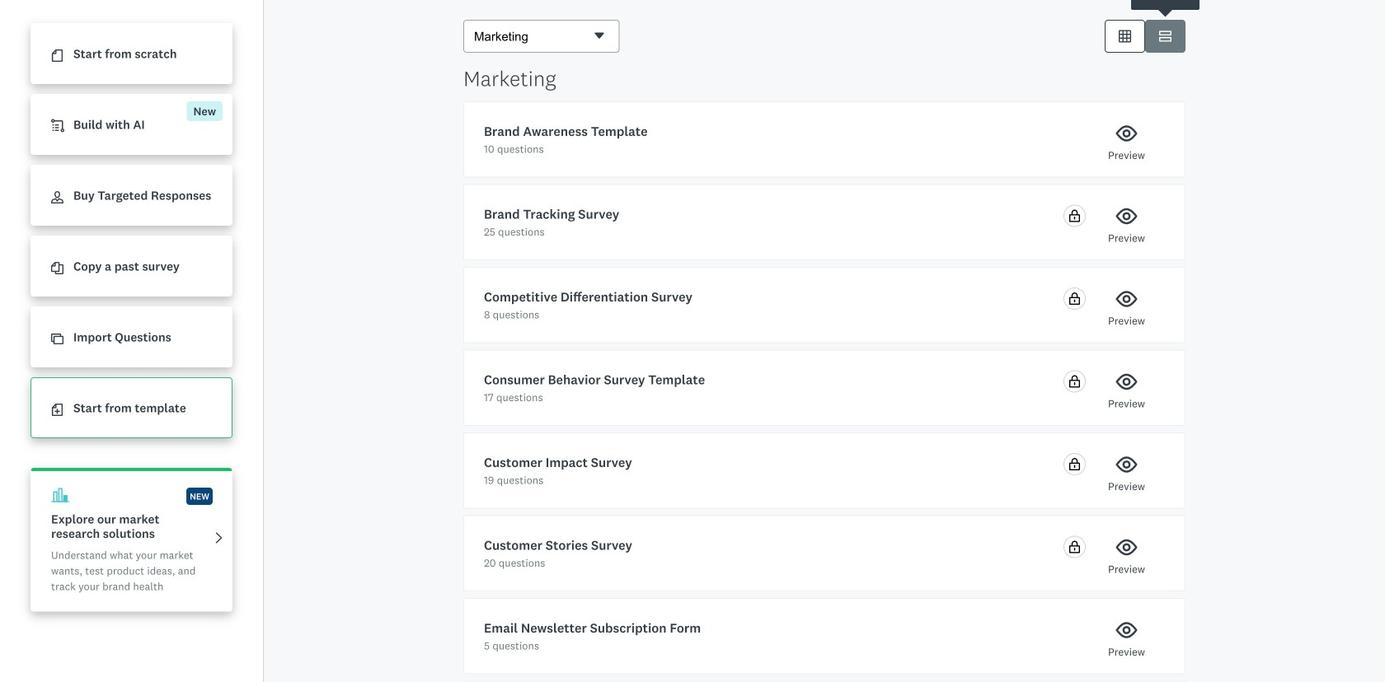 Task type: locate. For each thing, give the bounding box(es) containing it.
1 vertical spatial eye image
[[1116, 537, 1138, 559]]

1 lock image from the top
[[1069, 459, 1081, 471]]

1 vertical spatial lock image
[[1069, 541, 1081, 554]]

3 eye image from the top
[[1116, 372, 1138, 393]]

2 eye image from the top
[[1116, 289, 1138, 310]]

eye image for second lock image from the bottom of the page
[[1116, 289, 1138, 310]]

lock image
[[1069, 459, 1081, 471], [1069, 541, 1081, 554]]

1 lock image from the top
[[1069, 210, 1081, 222]]

2 eye image from the top
[[1116, 537, 1138, 559]]

chevronright image
[[213, 533, 225, 545]]

2 vertical spatial eye image
[[1116, 620, 1138, 642]]

4 eye image from the top
[[1116, 454, 1138, 476]]

tooltip
[[1042, 0, 1289, 10]]

3 eye image from the top
[[1116, 620, 1138, 642]]

0 vertical spatial eye image
[[1116, 206, 1138, 227]]

1 vertical spatial lock image
[[1069, 293, 1081, 305]]

lock image
[[1069, 210, 1081, 222], [1069, 293, 1081, 305], [1069, 376, 1081, 388]]

eye image
[[1116, 123, 1138, 144], [1116, 289, 1138, 310], [1116, 372, 1138, 393], [1116, 454, 1138, 476]]

2 lock image from the top
[[1069, 293, 1081, 305]]

0 vertical spatial lock image
[[1069, 210, 1081, 222]]

1 eye image from the top
[[1116, 123, 1138, 144]]

document image
[[51, 50, 64, 62]]

textboxmultiple image
[[1160, 30, 1172, 42]]

eye image
[[1116, 206, 1138, 227], [1116, 537, 1138, 559], [1116, 620, 1138, 642]]

eye image for first lock image from the bottom of the page
[[1116, 372, 1138, 393]]

1 eye image from the top
[[1116, 206, 1138, 227]]

0 vertical spatial lock image
[[1069, 459, 1081, 471]]

2 vertical spatial lock image
[[1069, 376, 1081, 388]]

clone image
[[51, 333, 64, 346]]



Task type: describe. For each thing, give the bounding box(es) containing it.
documentclone image
[[51, 262, 64, 275]]

eye image for 1st lock icon from the bottom
[[1116, 537, 1138, 559]]

eye image for second lock icon from the bottom
[[1116, 454, 1138, 476]]

2 lock image from the top
[[1069, 541, 1081, 554]]

user image
[[51, 192, 64, 204]]

3 lock image from the top
[[1069, 376, 1081, 388]]

grid image
[[1119, 30, 1131, 42]]

documentplus image
[[51, 404, 64, 417]]

eye image for third lock image from the bottom
[[1116, 206, 1138, 227]]



Task type: vqa. For each thing, say whether or not it's contained in the screenshot.
middle Lock icon
yes



